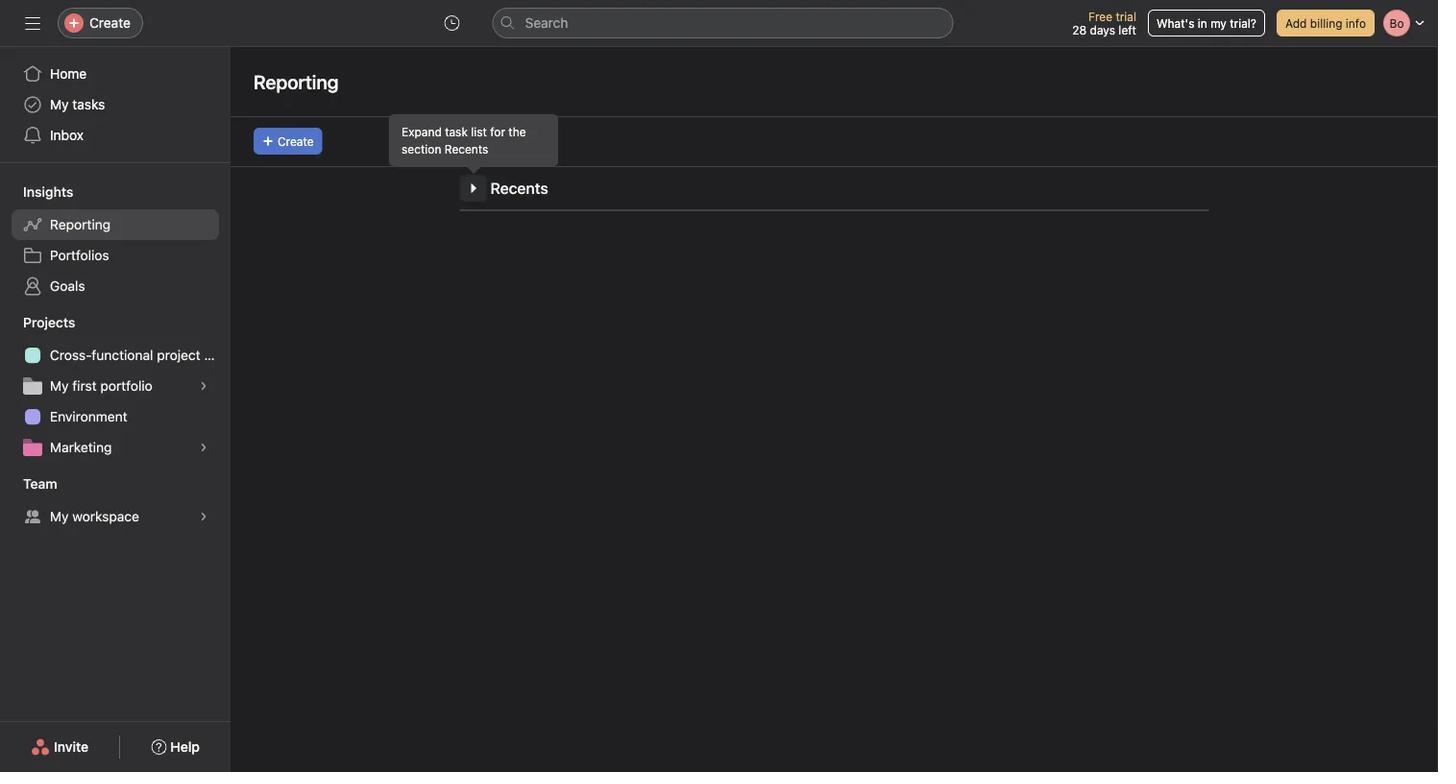 Task type: locate. For each thing, give the bounding box(es) containing it.
28
[[1073, 23, 1087, 37]]

search button
[[492, 8, 954, 38]]

my down team on the left bottom
[[50, 509, 69, 525]]

environment
[[50, 409, 127, 425]]

0 vertical spatial create
[[89, 15, 131, 31]]

history image
[[444, 15, 460, 31]]

recents down task
[[445, 142, 488, 156]]

goals
[[50, 278, 85, 294]]

projects element
[[0, 306, 231, 467]]

projects button
[[0, 313, 75, 332]]

1 vertical spatial recents
[[491, 179, 548, 197]]

my inside 'my first portfolio' 'link'
[[50, 378, 69, 394]]

create
[[89, 15, 131, 31], [278, 135, 314, 148]]

1 vertical spatial create
[[278, 135, 314, 148]]

1 horizontal spatial reporting
[[254, 70, 339, 93]]

inbox link
[[12, 120, 219, 151]]

portfolio
[[100, 378, 153, 394]]

my
[[50, 97, 69, 112], [50, 378, 69, 394], [50, 509, 69, 525]]

1 vertical spatial reporting
[[50, 217, 111, 233]]

recents inside expand task list for the section recents
[[445, 142, 488, 156]]

1 vertical spatial create button
[[254, 128, 322, 155]]

cross-
[[50, 347, 92, 363]]

teams element
[[0, 467, 231, 536]]

2 vertical spatial my
[[50, 509, 69, 525]]

0 horizontal spatial reporting
[[50, 217, 111, 233]]

for
[[490, 125, 505, 138]]

cross-functional project plan
[[50, 347, 230, 363]]

0 vertical spatial reporting
[[254, 70, 339, 93]]

add billing info button
[[1277, 10, 1375, 37]]

my
[[1211, 16, 1227, 30]]

portfolios
[[50, 247, 109, 263]]

expand task list for the section recents image
[[466, 181, 481, 196]]

hide sidebar image
[[25, 15, 40, 31]]

my for my tasks
[[50, 97, 69, 112]]

reporting link
[[12, 209, 219, 240]]

what's in my trial? button
[[1148, 10, 1265, 37]]

environment link
[[12, 402, 219, 432]]

create button
[[58, 8, 143, 38], [254, 128, 322, 155]]

portfolios link
[[12, 240, 219, 271]]

inbox
[[50, 127, 84, 143]]

my inside my workspace link
[[50, 509, 69, 525]]

help button
[[139, 730, 212, 765]]

recents right expand task list for the section recents icon
[[491, 179, 548, 197]]

invite
[[54, 739, 89, 755]]

see details, my workspace image
[[198, 511, 209, 523]]

0 horizontal spatial recents
[[445, 142, 488, 156]]

what's
[[1157, 16, 1195, 30]]

what's in my trial?
[[1157, 16, 1257, 30]]

3 my from the top
[[50, 509, 69, 525]]

marketing link
[[12, 432, 219, 463]]

tasks
[[72, 97, 105, 112]]

add billing info
[[1286, 16, 1366, 30]]

1 horizontal spatial create button
[[254, 128, 322, 155]]

my inside the "my tasks" link
[[50, 97, 69, 112]]

billing
[[1310, 16, 1343, 30]]

my for my first portfolio
[[50, 378, 69, 394]]

functional
[[92, 347, 153, 363]]

0 vertical spatial recents
[[445, 142, 488, 156]]

projects
[[23, 315, 75, 331]]

my left tasks
[[50, 97, 69, 112]]

0 vertical spatial create button
[[58, 8, 143, 38]]

2 my from the top
[[50, 378, 69, 394]]

recents
[[445, 142, 488, 156], [491, 179, 548, 197]]

left
[[1119, 23, 1137, 37]]

reporting
[[254, 70, 339, 93], [50, 217, 111, 233]]

home link
[[12, 59, 219, 89]]

my left first on the left of the page
[[50, 378, 69, 394]]

search list box
[[492, 8, 954, 38]]

0 vertical spatial my
[[50, 97, 69, 112]]

trial?
[[1230, 16, 1257, 30]]

list
[[471, 125, 487, 138]]

0 horizontal spatial create button
[[58, 8, 143, 38]]

my for my workspace
[[50, 509, 69, 525]]

workspace
[[72, 509, 139, 525]]

1 my from the top
[[50, 97, 69, 112]]

my first portfolio
[[50, 378, 153, 394]]

free trial 28 days left
[[1073, 10, 1137, 37]]

1 vertical spatial my
[[50, 378, 69, 394]]

days
[[1090, 23, 1116, 37]]



Task type: vqa. For each thing, say whether or not it's contained in the screenshot.
Draft's Mark complete checkbox
no



Task type: describe. For each thing, give the bounding box(es) containing it.
1 horizontal spatial create
[[278, 135, 314, 148]]

see details, my first portfolio image
[[198, 381, 209, 392]]

invite button
[[18, 730, 101, 765]]

expand task list for the section recents
[[402, 125, 526, 156]]

home
[[50, 66, 87, 82]]

my workspace
[[50, 509, 139, 525]]

task
[[445, 125, 468, 138]]

my workspace link
[[12, 502, 219, 532]]

free
[[1089, 10, 1113, 23]]

first
[[72, 378, 97, 394]]

my tasks
[[50, 97, 105, 112]]

section
[[402, 142, 441, 156]]

project
[[157, 347, 201, 363]]

my tasks link
[[12, 89, 219, 120]]

reporting inside "link"
[[50, 217, 111, 233]]

insights
[[23, 184, 73, 200]]

team
[[23, 476, 57, 492]]

0 horizontal spatial create
[[89, 15, 131, 31]]

insights button
[[0, 183, 73, 202]]

team button
[[0, 475, 57, 494]]

plan
[[204, 347, 230, 363]]

info
[[1346, 16, 1366, 30]]

goals link
[[12, 271, 219, 302]]

in
[[1198, 16, 1208, 30]]

cross-functional project plan link
[[12, 340, 230, 371]]

marketing
[[50, 440, 112, 455]]

global element
[[0, 47, 231, 162]]

add
[[1286, 16, 1307, 30]]

the
[[509, 125, 526, 138]]

expand
[[402, 125, 442, 138]]

my first portfolio link
[[12, 371, 219, 402]]

1 horizontal spatial recents
[[491, 179, 548, 197]]

search
[[525, 15, 568, 31]]

see details, marketing image
[[198, 442, 209, 454]]

help
[[170, 739, 200, 755]]

insights element
[[0, 175, 231, 306]]

trial
[[1116, 10, 1137, 23]]



